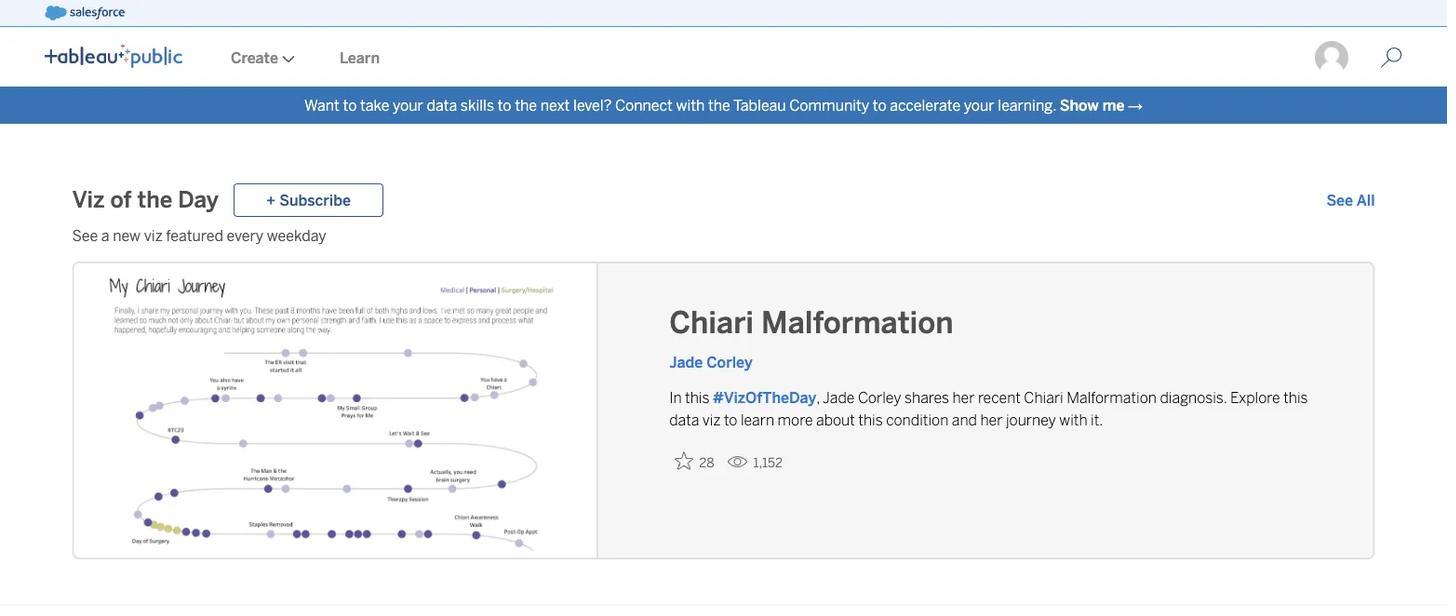 Task type: locate. For each thing, give the bounding box(es) containing it.
0 vertical spatial see
[[1327, 191, 1354, 209]]

your left learning.
[[964, 96, 995, 114]]

viz
[[72, 187, 105, 213]]

jade corley link
[[670, 353, 753, 371]]

her
[[953, 389, 975, 406], [981, 411, 1003, 429]]

0 horizontal spatial her
[[953, 389, 975, 406]]

1 horizontal spatial see
[[1327, 191, 1354, 209]]

your
[[393, 96, 423, 114], [964, 96, 995, 114]]

28
[[699, 455, 715, 471]]

to left accelerate
[[873, 96, 887, 114]]

0 horizontal spatial malformation
[[762, 305, 954, 341]]

subscribe
[[279, 191, 351, 209]]

0 horizontal spatial data
[[427, 96, 457, 114]]

go to search image
[[1358, 47, 1425, 69]]

new
[[113, 227, 141, 244]]

jade up in
[[670, 353, 703, 371]]

1 horizontal spatial malformation
[[1067, 389, 1157, 406]]

0 horizontal spatial viz
[[144, 227, 163, 244]]

of
[[110, 187, 132, 213]]

1 vertical spatial her
[[981, 411, 1003, 429]]

to left learn at right
[[724, 411, 738, 429]]

to left take
[[343, 96, 357, 114]]

skills
[[461, 96, 494, 114]]

weekday
[[267, 227, 326, 244]]

viz up 28
[[703, 411, 721, 429]]

chiari
[[670, 305, 754, 341], [1024, 389, 1064, 406]]

want
[[304, 96, 340, 114]]

corley up condition
[[858, 389, 902, 406]]

data down in
[[670, 411, 699, 429]]

the left next
[[515, 96, 537, 114]]

malformation up it.
[[1067, 389, 1157, 406]]

tableau
[[734, 96, 786, 114]]

1 vertical spatial malformation
[[1067, 389, 1157, 406]]

her down "recent" on the right
[[981, 411, 1003, 429]]

0 horizontal spatial the
[[137, 187, 172, 213]]

see inside "element"
[[72, 227, 98, 244]]

chiari up jade corley
[[670, 305, 754, 341]]

see
[[1327, 191, 1354, 209], [72, 227, 98, 244]]

1 horizontal spatial your
[[964, 96, 995, 114]]

chiari up journey
[[1024, 389, 1064, 406]]

jade
[[670, 353, 703, 371], [823, 389, 855, 406]]

see left a
[[72, 227, 98, 244]]

it.
[[1091, 411, 1104, 429]]

0 horizontal spatial see
[[72, 227, 98, 244]]

viz of the day heading
[[72, 185, 219, 215]]

1 vertical spatial chiari
[[1024, 389, 1064, 406]]

1 vertical spatial data
[[670, 411, 699, 429]]

the left tableau
[[708, 96, 731, 114]]

the
[[515, 96, 537, 114], [708, 96, 731, 114], [137, 187, 172, 213]]

tara.schultz image
[[1314, 39, 1351, 76]]

featured
[[166, 227, 223, 244]]

your right take
[[393, 96, 423, 114]]

data left skills
[[427, 96, 457, 114]]

corley
[[707, 353, 753, 371], [858, 389, 902, 406]]

0 vertical spatial viz
[[144, 227, 163, 244]]

1 horizontal spatial jade
[[823, 389, 855, 406]]

with right connect
[[676, 96, 705, 114]]

the right of
[[137, 187, 172, 213]]

0 vertical spatial data
[[427, 96, 457, 114]]

this right explore
[[1284, 389, 1309, 406]]

2 your from the left
[[964, 96, 995, 114]]

0 horizontal spatial jade
[[670, 353, 703, 371]]

1 horizontal spatial the
[[515, 96, 537, 114]]

see for see a new viz featured every weekday
[[72, 227, 98, 244]]

in
[[670, 389, 682, 406]]

this right "about" on the right of page
[[859, 411, 883, 429]]

1 horizontal spatial corley
[[858, 389, 902, 406]]

this right in
[[685, 389, 710, 406]]

0 horizontal spatial this
[[685, 389, 710, 406]]

viz right new
[[144, 227, 163, 244]]

0 vertical spatial jade
[[670, 353, 703, 371]]

corley inside in this #vizoftheday , jade corley shares her recent chiari malformation diagnosis. explore this data viz to learn more about this condition and her journey with it.
[[858, 389, 902, 406]]

the inside heading
[[137, 187, 172, 213]]

0 horizontal spatial chiari
[[670, 305, 754, 341]]

recent
[[978, 389, 1021, 406]]

data
[[427, 96, 457, 114], [670, 411, 699, 429]]

with left it.
[[1060, 411, 1088, 429]]

malformation
[[762, 305, 954, 341], [1067, 389, 1157, 406]]

+
[[266, 191, 276, 209]]

to right skills
[[498, 96, 512, 114]]

0 horizontal spatial your
[[393, 96, 423, 114]]

#vizoftheday link
[[713, 389, 817, 406]]

this
[[685, 389, 710, 406], [1284, 389, 1309, 406], [859, 411, 883, 429]]

1 horizontal spatial data
[[670, 411, 699, 429]]

0 vertical spatial with
[[676, 96, 705, 114]]

1 horizontal spatial chiari
[[1024, 389, 1064, 406]]

+ subscribe
[[266, 191, 351, 209]]

see left all
[[1327, 191, 1354, 209]]

1 vertical spatial see
[[72, 227, 98, 244]]

1 horizontal spatial viz
[[703, 411, 721, 429]]

0 horizontal spatial with
[[676, 96, 705, 114]]

jade right ,
[[823, 389, 855, 406]]

1,152
[[754, 455, 783, 471]]

in this #vizoftheday , jade corley shares her recent chiari malformation diagnosis. explore this data viz to learn more about this condition and her journey with it.
[[670, 389, 1309, 429]]

1 vertical spatial with
[[1060, 411, 1088, 429]]

1 vertical spatial jade
[[823, 389, 855, 406]]

viz
[[144, 227, 163, 244], [703, 411, 721, 429]]

condition
[[887, 411, 949, 429]]

corley up #vizoftheday
[[707, 353, 753, 371]]

viz inside in this #vizoftheday , jade corley shares her recent chiari malformation diagnosis. explore this data viz to learn more about this condition and her journey with it.
[[703, 411, 721, 429]]

1 horizontal spatial with
[[1060, 411, 1088, 429]]

1 vertical spatial viz
[[703, 411, 721, 429]]

1 vertical spatial corley
[[858, 389, 902, 406]]

0 horizontal spatial corley
[[707, 353, 753, 371]]

to
[[343, 96, 357, 114], [498, 96, 512, 114], [873, 96, 887, 114], [724, 411, 738, 429]]

malformation up ,
[[762, 305, 954, 341]]

me
[[1103, 96, 1125, 114]]

with inside in this #vizoftheday , jade corley shares her recent chiari malformation diagnosis. explore this data viz to learn more about this condition and her journey with it.
[[1060, 411, 1088, 429]]

her up and
[[953, 389, 975, 406]]

jade corley
[[670, 353, 753, 371]]

0 vertical spatial malformation
[[762, 305, 954, 341]]

see a new viz featured every weekday
[[72, 227, 326, 244]]

+ subscribe button
[[234, 183, 384, 217]]

with
[[676, 96, 705, 114], [1060, 411, 1088, 429]]

1 horizontal spatial her
[[981, 411, 1003, 429]]

learn
[[340, 49, 380, 67]]

accelerate
[[890, 96, 961, 114]]



Task type: vqa. For each thing, say whether or not it's contained in the screenshot.
RECENT
yes



Task type: describe. For each thing, give the bounding box(es) containing it.
chiari malformation
[[670, 305, 954, 341]]

create button
[[209, 29, 317, 87]]

malformation inside in this #vizoftheday , jade corley shares her recent chiari malformation diagnosis. explore this data viz to learn more about this condition and her journey with it.
[[1067, 389, 1157, 406]]

see all viz of the day element
[[1327, 189, 1376, 211]]

take
[[360, 96, 390, 114]]

to inside in this #vizoftheday , jade corley shares her recent chiari malformation diagnosis. explore this data viz to learn more about this condition and her journey with it.
[[724, 411, 738, 429]]

0 vertical spatial corley
[[707, 353, 753, 371]]

data inside in this #vizoftheday , jade corley shares her recent chiari malformation diagnosis. explore this data viz to learn more about this condition and her journey with it.
[[670, 411, 699, 429]]

1 horizontal spatial this
[[859, 411, 883, 429]]

Add Favorite button
[[670, 446, 720, 476]]

a
[[101, 227, 109, 244]]

1,152 views element
[[720, 448, 790, 478]]

every
[[227, 227, 264, 244]]

learn link
[[317, 29, 402, 87]]

,
[[817, 389, 820, 406]]

1 your from the left
[[393, 96, 423, 114]]

chiari malformation link
[[670, 303, 1322, 344]]

salesforce logo image
[[45, 6, 125, 20]]

day
[[178, 187, 219, 213]]

level?
[[574, 96, 612, 114]]

want to take your data skills to the next level? connect with the tableau community to accelerate your learning. show me →
[[304, 96, 1143, 114]]

viz of the day
[[72, 187, 219, 213]]

next
[[541, 96, 570, 114]]

more
[[778, 411, 813, 429]]

see all
[[1327, 191, 1376, 209]]

shares
[[905, 389, 950, 406]]

diagnosis.
[[1160, 389, 1227, 406]]

show
[[1060, 96, 1099, 114]]

explore
[[1231, 389, 1281, 406]]

about
[[816, 411, 855, 429]]

learn
[[741, 411, 775, 429]]

create
[[231, 49, 278, 67]]

show me link
[[1060, 96, 1125, 114]]

and
[[952, 411, 978, 429]]

community
[[790, 96, 870, 114]]

2 horizontal spatial this
[[1284, 389, 1309, 406]]

jade inside in this #vizoftheday , jade corley shares her recent chiari malformation diagnosis. explore this data viz to learn more about this condition and her journey with it.
[[823, 389, 855, 406]]

viz inside "element"
[[144, 227, 163, 244]]

#vizoftheday
[[713, 389, 817, 406]]

2 horizontal spatial the
[[708, 96, 731, 114]]

logo image
[[45, 44, 182, 68]]

connect
[[615, 96, 673, 114]]

see a new viz featured every weekday element
[[72, 224, 1376, 247]]

see for see all
[[1327, 191, 1354, 209]]

0 vertical spatial her
[[953, 389, 975, 406]]

0 vertical spatial chiari
[[670, 305, 754, 341]]

learning.
[[998, 96, 1057, 114]]

chiari inside in this #vizoftheday , jade corley shares her recent chiari malformation diagnosis. explore this data viz to learn more about this condition and her journey with it.
[[1024, 389, 1064, 406]]

see all link
[[1327, 189, 1376, 211]]

all
[[1357, 191, 1376, 209]]

→
[[1128, 96, 1143, 114]]

journey
[[1006, 411, 1057, 429]]



